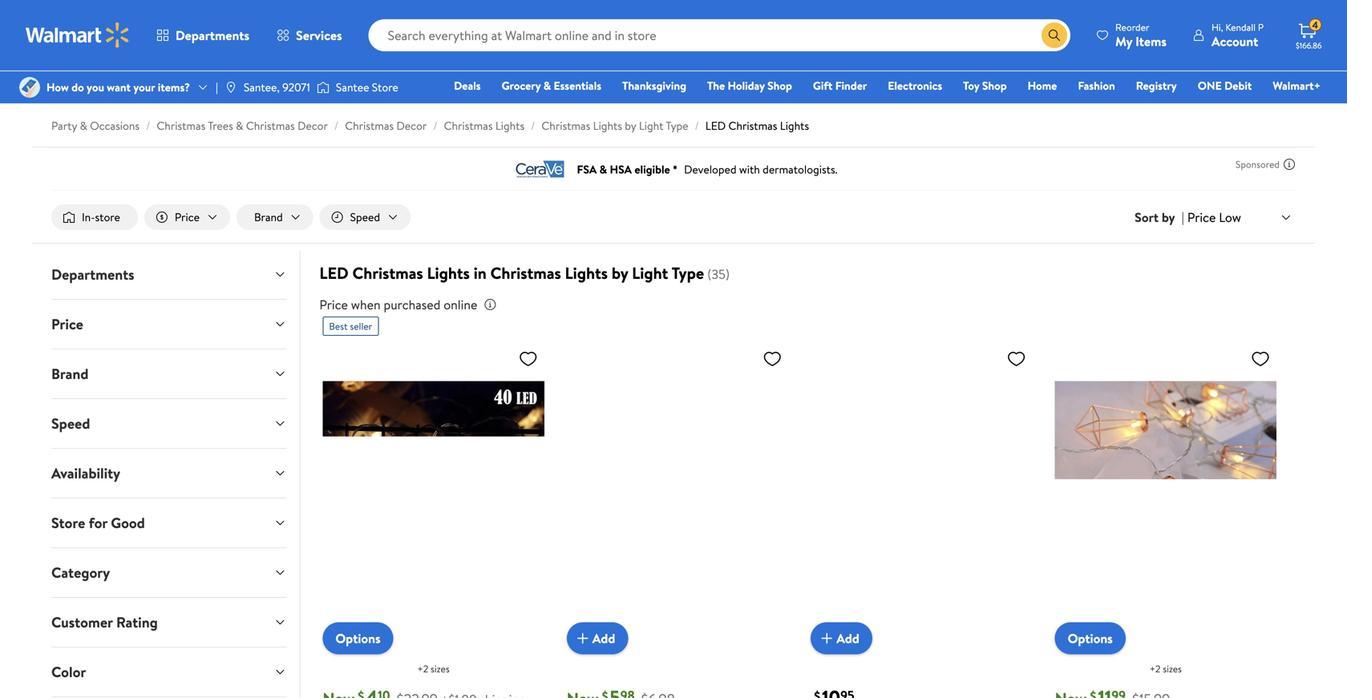 Task type: describe. For each thing, give the bounding box(es) containing it.
options for christmas led star string lights, 19.68ft 40led string lights indoor/outdoor waterproof decorative light, starry fairy string lights for bedroom, garden, christmas tree, wedding, usb power, i0959 'image'
[[336, 630, 381, 648]]

purchased
[[384, 296, 441, 314]]

store for good tab
[[38, 499, 299, 548]]

grocery
[[502, 78, 541, 93]]

christmas down santee, 92071
[[246, 118, 295, 134]]

in-store button
[[51, 205, 138, 230]]

0 vertical spatial light
[[639, 118, 664, 134]]

sort by |
[[1135, 209, 1184, 226]]

1 horizontal spatial store
[[372, 79, 398, 95]]

add to favorites list, tsv 3.28ft usb led strip light 5050 rgb 16 colors for 32-40" tv pc monitor backlight image
[[763, 349, 782, 369]]

the holiday shop link
[[700, 77, 799, 94]]

grocery & essentials
[[502, 78, 602, 93]]

add to favorites list, betus 10 pack wine bottles cork string lights battery powered decorations for wedding, christmas & party image
[[1007, 349, 1026, 369]]

electronics
[[888, 78, 942, 93]]

how do you want your items?
[[47, 79, 190, 95]]

4
[[1312, 18, 1318, 32]]

add for add to cart image at the bottom right of page
[[837, 630, 860, 648]]

essentials
[[554, 78, 602, 93]]

toy shop
[[963, 78, 1007, 93]]

add to cart image
[[573, 629, 593, 649]]

christmas lights by light type link
[[542, 118, 689, 134]]

items?
[[158, 79, 190, 95]]

best
[[329, 320, 348, 333]]

services
[[296, 26, 342, 44]]

2 sizes from the left
[[1163, 663, 1182, 676]]

1 decor from the left
[[298, 118, 328, 134]]

gift finder
[[813, 78, 867, 93]]

1 vertical spatial departments button
[[38, 250, 299, 299]]

hi,
[[1212, 20, 1223, 34]]

rating
[[116, 613, 158, 633]]

1 vertical spatial light
[[632, 262, 668, 284]]

color
[[51, 663, 86, 683]]

5 / from the left
[[695, 118, 699, 134]]

 image for santee store
[[317, 79, 330, 95]]

santee store
[[336, 79, 398, 95]]

add to favorites list, christmas led star string lights, 19.68ft 40led string lights indoor/outdoor waterproof decorative light, starry fairy string lights for bedroom, garden, christmas tree, wedding, usb power, i0959 image
[[519, 349, 538, 369]]

christmas down items?
[[157, 118, 206, 134]]

Search search field
[[369, 19, 1071, 51]]

& for grocery
[[543, 78, 551, 93]]

fashion link
[[1071, 77, 1123, 94]]

party & occasions / christmas trees & christmas decor / christmas decor / christmas lights / christmas lights by light type / led christmas lights
[[51, 118, 809, 134]]

92071
[[282, 79, 310, 95]]

kendall
[[1226, 20, 1256, 34]]

christmas decor link
[[345, 118, 427, 134]]

category
[[51, 563, 110, 583]]

add to cart image
[[817, 629, 837, 649]]

availability button
[[38, 449, 299, 498]]

for
[[89, 513, 107, 533]]

category tab
[[38, 549, 299, 598]]

low
[[1219, 208, 1241, 226]]

sort and filter section element
[[32, 192, 1315, 243]]

(35)
[[707, 266, 730, 283]]

0 vertical spatial departments button
[[143, 16, 263, 55]]

thanksgiving link
[[615, 77, 694, 94]]

party
[[51, 118, 77, 134]]

online
[[444, 296, 477, 314]]

2 +2 from the left
[[1150, 663, 1161, 676]]

led christmas lights link
[[706, 118, 809, 134]]

0 vertical spatial type
[[666, 118, 689, 134]]

0 horizontal spatial |
[[216, 79, 218, 95]]

account
[[1212, 32, 1258, 50]]

2 / from the left
[[334, 118, 339, 134]]

toy
[[963, 78, 980, 93]]

store for good button
[[38, 499, 299, 548]]

1 vertical spatial price button
[[38, 300, 299, 349]]

customer rating tab
[[38, 598, 299, 647]]

how
[[47, 79, 69, 95]]

speed inside sort and filter section element
[[350, 209, 380, 225]]

by inside sort and filter section element
[[1162, 209, 1175, 226]]

brand for bottom brand dropdown button
[[51, 364, 89, 384]]

1 sizes from the left
[[431, 663, 450, 676]]

toy shop link
[[956, 77, 1014, 94]]

led christmas lights in christmas lights by light type (35)
[[320, 262, 730, 284]]

0 horizontal spatial speed button
[[38, 399, 299, 448]]

availability
[[51, 464, 120, 484]]

1 vertical spatial brand button
[[38, 350, 299, 399]]

options link for christmas led star string lights, 19.68ft 40led string lights indoor/outdoor waterproof decorative light, starry fairy string lights for bedroom, garden, christmas tree, wedding, usb power, i0959 'image'
[[323, 623, 393, 655]]

1 / from the left
[[146, 118, 150, 134]]

price low
[[1188, 208, 1241, 226]]

do
[[72, 79, 84, 95]]

3 / from the left
[[433, 118, 438, 134]]

in
[[474, 262, 487, 284]]

you
[[87, 79, 104, 95]]

the
[[707, 78, 725, 93]]

holiday
[[728, 78, 765, 93]]

gift finder link
[[806, 77, 874, 94]]

christmas trees & christmas decor link
[[157, 118, 328, 134]]

christmas lights link
[[444, 118, 525, 134]]

one debit
[[1198, 78, 1252, 93]]

add button for add to favorites list, tsv 3.28ft usb led strip light 5050 rgb 16 colors for 32-40" tv pc monitor backlight image
[[567, 623, 628, 655]]

christmas down santee store
[[345, 118, 394, 134]]

store inside dropdown button
[[51, 513, 85, 533]]

hi, kendall p account
[[1212, 20, 1264, 50]]

sort
[[1135, 209, 1159, 226]]

fashion
[[1078, 78, 1115, 93]]

availability tab
[[38, 449, 299, 498]]

1 horizontal spatial speed button
[[320, 205, 411, 230]]

add to favorites list, twinkle star 10 led 6.6 ft diamond string lights battery operated, geometric string lights warm white, rose gold metal lamps décor christmas lights image
[[1251, 349, 1270, 369]]

electronics link
[[881, 77, 950, 94]]

price low button
[[1184, 207, 1296, 228]]

deals
[[454, 78, 481, 93]]

0 vertical spatial price button
[[144, 205, 230, 230]]

christmas down the holiday shop link
[[729, 118, 777, 134]]

0 vertical spatial departments
[[176, 26, 249, 44]]

$166.86
[[1296, 40, 1322, 51]]

| inside sort and filter section element
[[1182, 209, 1184, 226]]

price when purchased online
[[320, 296, 477, 314]]

2 vertical spatial by
[[612, 262, 628, 284]]

sponsored
[[1236, 158, 1280, 171]]

when
[[351, 296, 381, 314]]

1 +2 sizes from the left
[[417, 663, 450, 676]]

best seller
[[329, 320, 372, 333]]

services button
[[263, 16, 356, 55]]

category button
[[38, 549, 299, 598]]

walmart+
[[1273, 78, 1321, 93]]



Task type: locate. For each thing, give the bounding box(es) containing it.
1 horizontal spatial shop
[[982, 78, 1007, 93]]

options link for twinkle star 10 led 6.6 ft diamond string lights battery operated, geometric string lights warm white, rose gold metal lamps décor christmas lights image
[[1055, 623, 1126, 655]]

0 horizontal spatial brand
[[51, 364, 89, 384]]

speed tab
[[38, 399, 299, 448]]

1 horizontal spatial &
[[236, 118, 243, 134]]

party & occasions link
[[51, 118, 140, 134]]

departments up items?
[[176, 26, 249, 44]]

legal information image
[[484, 298, 497, 311]]

1 vertical spatial led
[[320, 262, 349, 284]]

brand inside tab
[[51, 364, 89, 384]]

brand
[[254, 209, 283, 225], [51, 364, 89, 384]]

0 horizontal spatial options link
[[323, 623, 393, 655]]

gift
[[813, 78, 833, 93]]

2 horizontal spatial &
[[543, 78, 551, 93]]

christmas
[[157, 118, 206, 134], [246, 118, 295, 134], [345, 118, 394, 134], [444, 118, 493, 134], [542, 118, 591, 134], [729, 118, 777, 134], [352, 262, 423, 284], [491, 262, 561, 284]]

1 horizontal spatial  image
[[224, 81, 237, 94]]

registry
[[1136, 78, 1177, 93]]

1 horizontal spatial add
[[837, 630, 860, 648]]

/ down grocery
[[531, 118, 535, 134]]

color tab
[[38, 648, 299, 697]]

price button up brand tab
[[38, 300, 299, 349]]

1 horizontal spatial speed
[[350, 209, 380, 225]]

0 horizontal spatial departments
[[51, 265, 134, 285]]

twinkle star 10 led 6.6 ft diamond string lights battery operated, geometric string lights warm white, rose gold metal lamps décor christmas lights image
[[1055, 343, 1277, 642]]

deals link
[[447, 77, 488, 94]]

0 vertical spatial speed
[[350, 209, 380, 225]]

1 options from the left
[[336, 630, 381, 648]]

led up 'best'
[[320, 262, 349, 284]]

type left the (35)
[[672, 262, 704, 284]]

&
[[543, 78, 551, 93], [80, 118, 87, 134], [236, 118, 243, 134]]

2 add from the left
[[837, 630, 860, 648]]

departments down in-store button
[[51, 265, 134, 285]]

0 horizontal spatial decor
[[298, 118, 328, 134]]

shop
[[768, 78, 792, 93], [982, 78, 1007, 93]]

trees
[[208, 118, 233, 134]]

speed inside tab
[[51, 414, 90, 434]]

shop right holiday
[[768, 78, 792, 93]]

0 horizontal spatial store
[[51, 513, 85, 533]]

reorder my items
[[1116, 20, 1167, 50]]

decor
[[298, 118, 328, 134], [397, 118, 427, 134]]

type down thanksgiving "link" at top
[[666, 118, 689, 134]]

2 decor from the left
[[397, 118, 427, 134]]

 image
[[19, 77, 40, 98], [317, 79, 330, 95], [224, 81, 237, 94]]

registry link
[[1129, 77, 1184, 94]]

& for party
[[80, 118, 87, 134]]

& right trees
[[236, 118, 243, 134]]

shop right toy
[[982, 78, 1007, 93]]

p
[[1258, 20, 1264, 34]]

2 +2 sizes from the left
[[1150, 663, 1182, 676]]

0 vertical spatial speed button
[[320, 205, 411, 230]]

departments inside tab
[[51, 265, 134, 285]]

0 vertical spatial led
[[706, 118, 726, 134]]

2 add button from the left
[[811, 623, 872, 655]]

your
[[133, 79, 155, 95]]

0 horizontal spatial  image
[[19, 77, 40, 98]]

want
[[107, 79, 131, 95]]

store left for
[[51, 513, 85, 533]]

color button
[[38, 648, 299, 697]]

1 options link from the left
[[323, 623, 393, 655]]

1 add button from the left
[[567, 623, 628, 655]]

1 vertical spatial speed
[[51, 414, 90, 434]]

0 vertical spatial brand
[[254, 209, 283, 225]]

type
[[666, 118, 689, 134], [672, 262, 704, 284]]

santee,
[[244, 79, 280, 95]]

reorder
[[1116, 20, 1150, 34]]

 image for santee, 92071
[[224, 81, 237, 94]]

store for good
[[51, 513, 145, 533]]

led down the
[[706, 118, 726, 134]]

price inside "popup button"
[[1188, 208, 1216, 226]]

price tab
[[38, 300, 299, 349]]

brand for brand dropdown button within sort and filter section element
[[254, 209, 283, 225]]

 image for how do you want your items?
[[19, 77, 40, 98]]

Walmart Site-Wide search field
[[369, 19, 1071, 51]]

|
[[216, 79, 218, 95], [1182, 209, 1184, 226]]

| left the price low
[[1182, 209, 1184, 226]]

items
[[1136, 32, 1167, 50]]

lights
[[496, 118, 525, 134], [593, 118, 622, 134], [780, 118, 809, 134], [427, 262, 470, 284], [565, 262, 608, 284]]

0 horizontal spatial &
[[80, 118, 87, 134]]

in-store
[[82, 209, 120, 225]]

1 add from the left
[[593, 630, 615, 648]]

home
[[1028, 78, 1057, 93]]

1 shop from the left
[[768, 78, 792, 93]]

2 horizontal spatial  image
[[317, 79, 330, 95]]

decor down 92071 in the top left of the page
[[298, 118, 328, 134]]

/ left led christmas lights link
[[695, 118, 699, 134]]

departments button up price tab
[[38, 250, 299, 299]]

by
[[625, 118, 636, 134], [1162, 209, 1175, 226], [612, 262, 628, 284]]

1 horizontal spatial |
[[1182, 209, 1184, 226]]

1 horizontal spatial decor
[[397, 118, 427, 134]]

by down sort and filter section element on the top of page
[[612, 262, 628, 284]]

1 vertical spatial type
[[672, 262, 704, 284]]

search icon image
[[1048, 29, 1061, 42]]

1 horizontal spatial +2 sizes
[[1150, 663, 1182, 676]]

one
[[1198, 78, 1222, 93]]

1 vertical spatial brand
[[51, 364, 89, 384]]

in-
[[82, 209, 95, 225]]

0 horizontal spatial +2 sizes
[[417, 663, 450, 676]]

speed button
[[320, 205, 411, 230], [38, 399, 299, 448]]

0 horizontal spatial shop
[[768, 78, 792, 93]]

1 +2 from the left
[[417, 663, 428, 676]]

debit
[[1225, 78, 1252, 93]]

| up trees
[[216, 79, 218, 95]]

1 vertical spatial store
[[51, 513, 85, 533]]

grocery & essentials link
[[494, 77, 609, 94]]

christmas right in
[[491, 262, 561, 284]]

customer rating
[[51, 613, 158, 633]]

christmas down deals link
[[444, 118, 493, 134]]

/
[[146, 118, 150, 134], [334, 118, 339, 134], [433, 118, 438, 134], [531, 118, 535, 134], [695, 118, 699, 134]]

1 horizontal spatial add button
[[811, 623, 872, 655]]

departments tab
[[38, 250, 299, 299]]

/ right occasions
[[146, 118, 150, 134]]

store
[[372, 79, 398, 95], [51, 513, 85, 533]]

ad disclaimer and feedback for skylinedisplayad image
[[1283, 158, 1296, 171]]

0 vertical spatial by
[[625, 118, 636, 134]]

options link
[[323, 623, 393, 655], [1055, 623, 1126, 655]]

0 horizontal spatial options
[[336, 630, 381, 648]]

christmas down essentials
[[542, 118, 591, 134]]

1 horizontal spatial brand
[[254, 209, 283, 225]]

add button for add to favorites list, betus 10 pack wine bottles cork string lights battery powered decorations for wedding, christmas & party image
[[811, 623, 872, 655]]

brand button
[[237, 205, 313, 230], [38, 350, 299, 399]]

departments button up items?
[[143, 16, 263, 55]]

0 horizontal spatial add
[[593, 630, 615, 648]]

walmart image
[[26, 22, 130, 48]]

good
[[111, 513, 145, 533]]

speed
[[350, 209, 380, 225], [51, 414, 90, 434]]

brand button inside sort and filter section element
[[237, 205, 313, 230]]

customer
[[51, 613, 113, 633]]

price button up departments tab
[[144, 205, 230, 230]]

by down thanksgiving "link" at top
[[625, 118, 636, 134]]

seller
[[350, 320, 372, 333]]

1 horizontal spatial +2
[[1150, 663, 1161, 676]]

my
[[1116, 32, 1133, 50]]

1 horizontal spatial options link
[[1055, 623, 1126, 655]]

options for twinkle star 10 led 6.6 ft diamond string lights battery operated, geometric string lights warm white, rose gold metal lamps décor christmas lights image
[[1068, 630, 1113, 648]]

price inside tab
[[51, 314, 83, 335]]

 image right 92071 in the top left of the page
[[317, 79, 330, 95]]

christmas up price when purchased online
[[352, 262, 423, 284]]

light down thanksgiving at the top of page
[[639, 118, 664, 134]]

/ down santee
[[334, 118, 339, 134]]

brand inside sort and filter section element
[[254, 209, 283, 225]]

home link
[[1021, 77, 1064, 94]]

4 / from the left
[[531, 118, 535, 134]]

 image left santee,
[[224, 81, 237, 94]]

1 vertical spatial speed button
[[38, 399, 299, 448]]

walmart+ link
[[1266, 77, 1328, 94]]

0 horizontal spatial speed
[[51, 414, 90, 434]]

christmas led star string lights, 19.68ft 40led string lights indoor/outdoor waterproof decorative light, starry fairy string lights for bedroom, garden, christmas tree, wedding, usb power, i0959 image
[[323, 343, 544, 642]]

the holiday shop
[[707, 78, 792, 93]]

 image left how
[[19, 77, 40, 98]]

santee
[[336, 79, 369, 95]]

1 vertical spatial departments
[[51, 265, 134, 285]]

options
[[336, 630, 381, 648], [1068, 630, 1113, 648]]

2 options link from the left
[[1055, 623, 1126, 655]]

decor down santee store
[[397, 118, 427, 134]]

brand tab
[[38, 350, 299, 399]]

1 vertical spatial by
[[1162, 209, 1175, 226]]

add for add to cart icon
[[593, 630, 615, 648]]

one debit link
[[1191, 77, 1259, 94]]

& right party
[[80, 118, 87, 134]]

0 horizontal spatial add button
[[567, 623, 628, 655]]

customer rating button
[[38, 598, 299, 647]]

1 horizontal spatial led
[[706, 118, 726, 134]]

0 vertical spatial |
[[216, 79, 218, 95]]

santee, 92071
[[244, 79, 310, 95]]

occasions
[[90, 118, 140, 134]]

finder
[[835, 78, 867, 93]]

& right grocery
[[543, 78, 551, 93]]

store right santee
[[372, 79, 398, 95]]

store
[[95, 209, 120, 225]]

2 shop from the left
[[982, 78, 1007, 93]]

departments button
[[143, 16, 263, 55], [38, 250, 299, 299]]

0 vertical spatial brand button
[[237, 205, 313, 230]]

1 vertical spatial |
[[1182, 209, 1184, 226]]

light
[[639, 118, 664, 134], [632, 262, 668, 284]]

/ left christmas lights link
[[433, 118, 438, 134]]

1 horizontal spatial departments
[[176, 26, 249, 44]]

0 horizontal spatial +2
[[417, 663, 428, 676]]

0 horizontal spatial led
[[320, 262, 349, 284]]

1 horizontal spatial options
[[1068, 630, 1113, 648]]

add button
[[567, 623, 628, 655], [811, 623, 872, 655]]

2 options from the left
[[1068, 630, 1113, 648]]

by right the sort
[[1162, 209, 1175, 226]]

0 horizontal spatial sizes
[[431, 663, 450, 676]]

departments
[[176, 26, 249, 44], [51, 265, 134, 285]]

0 vertical spatial store
[[372, 79, 398, 95]]

+2
[[417, 663, 428, 676], [1150, 663, 1161, 676]]

1 horizontal spatial sizes
[[1163, 663, 1182, 676]]

light down sort and filter section element on the top of page
[[632, 262, 668, 284]]



Task type: vqa. For each thing, say whether or not it's contained in the screenshot.
Shipping
no



